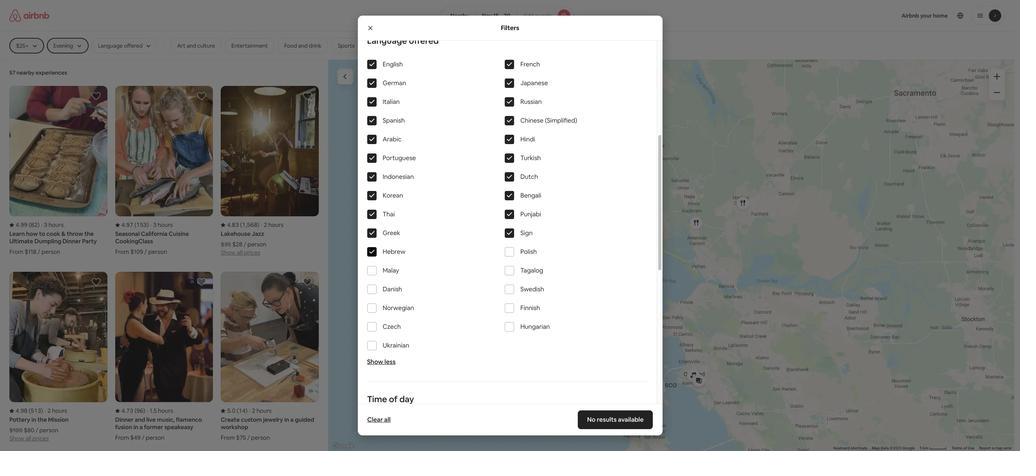 Task type: vqa. For each thing, say whether or not it's contained in the screenshot.
drone⊹
no



Task type: describe. For each thing, give the bounding box(es) containing it.
2 for (1,568)
[[264, 221, 267, 229]]

5.0 (14)
[[227, 408, 248, 415]]

indonesian
[[383, 173, 414, 181]]

language
[[367, 35, 407, 46]]

dumpling
[[34, 238, 61, 245]]

/ inside seasonal california cuisine cookingclass from $109 / person
[[145, 248, 147, 256]]

polish
[[521, 248, 537, 256]]

person inside seasonal california cuisine cookingclass from $109 / person
[[148, 248, 167, 256]]

no results available
[[588, 416, 644, 424]]

· 2 hours for jazz
[[261, 221, 284, 229]]

dinner and live music, flamenco fusion in a former speakeasy group
[[115, 272, 213, 442]]

$109
[[130, 248, 143, 256]]

&
[[61, 230, 66, 238]]

hindi
[[521, 135, 536, 144]]

ultimate
[[9, 238, 33, 245]]

less
[[385, 358, 396, 366]]

music,
[[157, 417, 175, 424]]

finnish
[[521, 304, 541, 312]]

tagalog
[[521, 267, 544, 275]]

bengali
[[521, 192, 542, 200]]

/ inside the learn how to cook & throw the ultimate dumpling dinner party from $118 / person
[[38, 248, 40, 256]]

chinese (simplified)
[[521, 117, 578, 125]]

(simplified)
[[545, 117, 578, 125]]

(96)
[[135, 408, 145, 415]]

prices inside lakehouse jazz $35 $28 / person show all prices
[[244, 249, 260, 257]]

5 km
[[920, 447, 930, 451]]

from inside seasonal california cuisine cookingclass from $109 / person
[[115, 248, 129, 256]]

swedish
[[521, 285, 545, 294]]

a inside create custom jewelry in a guided workshop from $75 / person
[[291, 417, 294, 424]]

(153)
[[135, 221, 149, 229]]

nearby
[[451, 12, 469, 19]]

arabic
[[383, 135, 402, 144]]

malay
[[383, 267, 400, 275]]

pottery in the mission group
[[9, 272, 107, 443]]

person inside pottery in the mission $100 $80 / person show all prices
[[39, 427, 58, 435]]

show all prices button for prices
[[221, 248, 260, 257]]

shortcuts
[[852, 447, 868, 451]]

mission
[[48, 417, 69, 424]]

· for 4.99 (82)
[[41, 221, 42, 229]]

(14)
[[237, 408, 248, 415]]

guided
[[295, 417, 314, 424]]

map
[[873, 447, 881, 451]]

5.0 out of 5 average rating,  14 reviews image
[[221, 408, 248, 415]]

nov 15 – 30 button
[[476, 6, 517, 25]]

$75
[[236, 435, 246, 442]]

no
[[588, 416, 596, 424]]

–
[[500, 12, 503, 19]]

tours
[[371, 42, 385, 49]]

hebrew
[[383, 248, 406, 256]]

report a map error
[[980, 447, 1013, 451]]

of for terms
[[964, 447, 968, 451]]

Wellness button
[[441, 38, 476, 54]]

Food and drink button
[[278, 38, 328, 54]]

· for 5.0 (14)
[[249, 408, 251, 415]]

Sightseeing button
[[395, 38, 438, 54]]

/ inside lakehouse jazz $35 $28 / person show all prices
[[244, 241, 246, 248]]

greek
[[383, 229, 401, 237]]

and for live
[[135, 417, 145, 424]]

czech
[[383, 323, 401, 331]]

experiences
[[36, 69, 67, 76]]

nov 15 – 30
[[482, 12, 511, 19]]

ukrainian
[[383, 342, 410, 350]]

of for time
[[389, 394, 398, 405]]

sports
[[338, 42, 355, 49]]

learn
[[9, 230, 25, 238]]

· 2 hours for custom
[[249, 408, 272, 415]]

show inside pottery in the mission $100 $80 / person show all prices
[[9, 435, 24, 443]]

show less
[[367, 358, 396, 366]]

show inside filters "dialog"
[[367, 358, 383, 366]]

dinner inside dinner and live music, flamenco fusion in a former speakeasy from $49 / person
[[115, 417, 134, 424]]

4.73 (96)
[[121, 408, 145, 415]]

15
[[494, 12, 499, 19]]

©2023
[[891, 447, 902, 451]]

4.97 out of 5 average rating,  153 reviews image
[[115, 221, 149, 229]]

person inside lakehouse jazz $35 $28 / person show all prices
[[248, 241, 267, 248]]

lakehouse
[[221, 230, 251, 238]]

4.99 out of 5 average rating,  82 reviews image
[[9, 221, 40, 229]]

punjabi
[[521, 210, 542, 219]]

3 for 4.99 (82)
[[44, 221, 47, 229]]

1.5
[[150, 408, 157, 415]]

filters
[[501, 24, 520, 32]]

show all prices button for show
[[9, 435, 49, 443]]

all inside pottery in the mission $100 $80 / person show all prices
[[25, 435, 31, 443]]

4.83 (1,568)
[[227, 221, 260, 229]]

prices inside pottery in the mission $100 $80 / person show all prices
[[32, 435, 49, 443]]

(1,568)
[[240, 221, 260, 229]]

in inside dinner and live music, flamenco fusion in a former speakeasy from $49 / person
[[133, 424, 138, 431]]

custom
[[241, 417, 262, 424]]

japanese
[[521, 79, 548, 87]]

russian
[[521, 98, 542, 106]]

profile element
[[584, 0, 1006, 31]]

· for 4.83 (1,568)
[[261, 221, 262, 229]]

portuguese
[[383, 154, 416, 162]]

cuisine
[[169, 230, 189, 238]]

turkish
[[521, 154, 541, 162]]

30
[[504, 12, 511, 19]]

offered
[[409, 35, 439, 46]]

add to wishlist image for create custom jewelry in a guided workshop from $75 / person
[[303, 278, 312, 287]]

57 nearby experiences
[[9, 69, 67, 76]]

person inside the learn how to cook & throw the ultimate dumpling dinner party from $118 / person
[[41, 248, 60, 256]]

error
[[1004, 447, 1013, 451]]

art and culture
[[177, 42, 215, 49]]

lakehouse jazz $35 $28 / person show all prices
[[221, 230, 267, 257]]

5.0
[[227, 408, 236, 415]]

nearby button
[[441, 6, 476, 25]]

$80
[[24, 427, 34, 435]]

from inside dinner and live music, flamenco fusion in a former speakeasy from $49 / person
[[115, 435, 129, 442]]

cook
[[46, 230, 60, 238]]

· for 4.98 (513)
[[45, 408, 46, 415]]

from inside create custom jewelry in a guided workshop from $75 / person
[[221, 435, 235, 442]]

norwegian
[[383, 304, 414, 312]]

google
[[903, 447, 916, 451]]

terms of use link
[[952, 447, 975, 451]]

spanish
[[383, 117, 405, 125]]

terms of use
[[952, 447, 975, 451]]

german
[[383, 79, 406, 87]]

2 for (513)
[[47, 408, 51, 415]]

entertainment
[[232, 42, 268, 49]]

the inside the learn how to cook & throw the ultimate dumpling dinner party from $118 / person
[[84, 230, 94, 238]]

2 for (14)
[[252, 408, 255, 415]]



Task type: locate. For each thing, give the bounding box(es) containing it.
prices down $80
[[32, 435, 49, 443]]

pottery
[[9, 417, 30, 424]]

4.98 out of 5 average rating,  513 reviews image
[[9, 408, 43, 415]]

1 horizontal spatial prices
[[244, 249, 260, 257]]

and for culture
[[187, 42, 196, 49]]

$118
[[25, 248, 36, 256]]

1 horizontal spatial in
[[133, 424, 138, 431]]

0 horizontal spatial 3
[[44, 221, 47, 229]]

and inside button
[[187, 42, 196, 49]]

create custom jewelry in a guided workshop from $75 / person
[[221, 417, 314, 442]]

all right clear
[[384, 416, 391, 424]]

3 up to
[[44, 221, 47, 229]]

google image
[[330, 441, 356, 452]]

0 horizontal spatial in
[[31, 417, 36, 424]]

4.99
[[16, 221, 27, 229]]

· 3 hours for to
[[41, 221, 64, 229]]

show
[[221, 249, 236, 257], [367, 358, 383, 366], [9, 435, 24, 443]]

show all prices button inside lakehouse jazz group
[[221, 248, 260, 257]]

1 vertical spatial show
[[367, 358, 383, 366]]

2 up the custom
[[252, 408, 255, 415]]

and left drink
[[298, 42, 308, 49]]

the down (513)
[[38, 417, 47, 424]]

seasonal california cuisine cookingclass from $109 / person
[[115, 230, 189, 256]]

food
[[284, 42, 297, 49]]

· left 1.5
[[147, 408, 148, 415]]

add to wishlist image for 3 hours
[[91, 92, 101, 101]]

· inside pottery in the mission group
[[45, 408, 46, 415]]

2 inside create custom jewelry in a guided workshop group
[[252, 408, 255, 415]]

person down former
[[146, 435, 165, 442]]

km
[[924, 447, 929, 451]]

4.98 (513)
[[16, 408, 43, 415]]

4.83 out of 5 average rating,  1,568 reviews image
[[221, 221, 260, 229]]

add guests button
[[517, 6, 574, 25]]

1 vertical spatial all
[[384, 416, 391, 424]]

show all prices button down the pottery
[[9, 435, 49, 443]]

add to wishlist image for 2 hours
[[91, 278, 101, 287]]

of left the day at the left of page
[[389, 394, 398, 405]]

$35
[[221, 241, 231, 248]]

show left less
[[367, 358, 383, 366]]

and down (96)
[[135, 417, 145, 424]]

1 horizontal spatial the
[[84, 230, 94, 238]]

results
[[597, 416, 617, 424]]

1 vertical spatial the
[[38, 417, 47, 424]]

data
[[882, 447, 890, 451]]

show down $35
[[221, 249, 236, 257]]

0 horizontal spatial the
[[38, 417, 47, 424]]

person down california
[[148, 248, 167, 256]]

live
[[146, 417, 156, 424]]

· right (153)
[[150, 221, 152, 229]]

keyboard shortcuts button
[[834, 446, 868, 452]]

1 horizontal spatial 2
[[252, 408, 255, 415]]

· 2 hours inside lakehouse jazz group
[[261, 221, 284, 229]]

/ right $28
[[244, 241, 246, 248]]

· 2 hours for in
[[45, 408, 67, 415]]

· 2 hours
[[261, 221, 284, 229], [45, 408, 67, 415], [249, 408, 272, 415]]

hours inside pottery in the mission group
[[52, 408, 67, 415]]

show down $100
[[9, 435, 24, 443]]

2 vertical spatial show
[[9, 435, 24, 443]]

clear
[[367, 416, 383, 424]]

add to wishlist image inside dinner and live music, flamenco fusion in a former speakeasy group
[[197, 278, 207, 287]]

zoom in image
[[995, 74, 1001, 80]]

show all prices button down lakehouse
[[221, 248, 260, 257]]

/ right $75
[[247, 435, 250, 442]]

· for 4.73 (96)
[[147, 408, 148, 415]]

seasonal california cuisine cookingclass group
[[115, 86, 213, 256]]

hours up music,
[[158, 408, 173, 415]]

from inside the learn how to cook & throw the ultimate dumpling dinner party from $118 / person
[[9, 248, 23, 256]]

/ right $109
[[145, 248, 147, 256]]

danish
[[383, 285, 402, 294]]

1 · 3 hours from the left
[[41, 221, 64, 229]]

1 horizontal spatial show all prices button
[[221, 248, 260, 257]]

· inside the seasonal california cuisine cookingclass 'group'
[[150, 221, 152, 229]]

person right $75
[[251, 435, 270, 442]]

1 3 from the left
[[44, 221, 47, 229]]

0 horizontal spatial prices
[[32, 435, 49, 443]]

· inside create custom jewelry in a guided workshop group
[[249, 408, 251, 415]]

5
[[920, 447, 923, 451]]

add to wishlist image inside lakehouse jazz group
[[303, 92, 312, 101]]

/ inside pottery in the mission $100 $80 / person show all prices
[[36, 427, 38, 435]]

1 horizontal spatial a
[[291, 417, 294, 424]]

add to wishlist image
[[197, 92, 207, 101], [303, 92, 312, 101], [197, 278, 207, 287], [303, 278, 312, 287]]

4.73 out of 5 average rating,  96 reviews image
[[115, 408, 145, 415]]

· for 4.97 (153)
[[150, 221, 152, 229]]

Nature and outdoors button
[[479, 38, 545, 54]]

· 2 hours inside pottery in the mission group
[[45, 408, 67, 415]]

· 3 hours up california
[[150, 221, 173, 229]]

person inside dinner and live music, flamenco fusion in a former speakeasy from $49 / person
[[146, 435, 165, 442]]

2 horizontal spatial all
[[384, 416, 391, 424]]

3 inside the seasonal california cuisine cookingclass 'group'
[[153, 221, 157, 229]]

person down mission
[[39, 427, 58, 435]]

2 vertical spatial all
[[25, 435, 31, 443]]

a left guided
[[291, 417, 294, 424]]

hungarian
[[521, 323, 550, 331]]

· inside lakehouse jazz group
[[261, 221, 262, 229]]

of
[[389, 394, 398, 405], [964, 447, 968, 451]]

learn how to cook & throw the ultimate dumpling dinner party group
[[9, 86, 107, 256]]

$100
[[9, 427, 23, 435]]

3 inside the learn how to cook & throw the ultimate dumpling dinner party group
[[44, 221, 47, 229]]

show inside lakehouse jazz $35 $28 / person show all prices
[[221, 249, 236, 257]]

2 add to wishlist image from the top
[[91, 278, 101, 287]]

all inside lakehouse jazz $35 $28 / person show all prices
[[237, 249, 243, 257]]

Entertainment button
[[225, 38, 275, 54]]

2 3 from the left
[[153, 221, 157, 229]]

culture
[[197, 42, 215, 49]]

person down dumpling
[[41, 248, 60, 256]]

clear all
[[367, 416, 391, 424]]

2 up mission
[[47, 408, 51, 415]]

1 horizontal spatial show
[[221, 249, 236, 257]]

1 horizontal spatial dinner
[[115, 417, 134, 424]]

flamenco
[[176, 417, 202, 424]]

add to wishlist image inside create custom jewelry in a guided workshop group
[[303, 278, 312, 287]]

the right throw
[[84, 230, 94, 238]]

party
[[82, 238, 97, 245]]

guests
[[535, 12, 552, 19]]

and for drink
[[298, 42, 308, 49]]

hours for in
[[52, 408, 67, 415]]

former
[[144, 424, 163, 431]]

jazz
[[252, 230, 264, 238]]

use
[[969, 447, 975, 451]]

pottery in the mission $100 $80 / person show all prices
[[9, 417, 69, 443]]

terms
[[952, 447, 963, 451]]

person down jazz
[[248, 241, 267, 248]]

no results available link
[[578, 411, 654, 430]]

of inside filters "dialog"
[[389, 394, 398, 405]]

1 vertical spatial dinner
[[115, 417, 134, 424]]

1 horizontal spatial and
[[187, 42, 196, 49]]

dinner down the 4.73
[[115, 417, 134, 424]]

0 horizontal spatial a
[[140, 424, 143, 431]]

sightseeing
[[402, 42, 431, 49]]

0 horizontal spatial show
[[9, 435, 24, 443]]

· up jazz
[[261, 221, 262, 229]]

a up the $49
[[140, 424, 143, 431]]

· 2 hours up jazz
[[261, 221, 284, 229]]

Tours button
[[365, 38, 392, 54]]

0 horizontal spatial all
[[25, 435, 31, 443]]

all
[[237, 249, 243, 257], [384, 416, 391, 424], [25, 435, 31, 443]]

0 horizontal spatial and
[[135, 417, 145, 424]]

add guests
[[524, 12, 552, 19]]

4.97
[[121, 221, 133, 229]]

1 vertical spatial add to wishlist image
[[91, 278, 101, 287]]

all down $28
[[237, 249, 243, 257]]

hours for jazz
[[269, 221, 284, 229]]

add to wishlist image for dinner and live music, flamenco fusion in a former speakeasy from $49 / person
[[197, 278, 207, 287]]

from down workshop
[[221, 435, 235, 442]]

keyboard
[[834, 447, 851, 451]]

(513)
[[29, 408, 43, 415]]

from left $109
[[115, 248, 129, 256]]

/ right $118
[[38, 248, 40, 256]]

art
[[177, 42, 186, 49]]

california
[[141, 230, 168, 238]]

0 horizontal spatial 2
[[47, 408, 51, 415]]

· 3 hours for cuisine
[[150, 221, 173, 229]]

all down $80
[[25, 435, 31, 443]]

1 horizontal spatial of
[[964, 447, 968, 451]]

the inside pottery in the mission $100 $80 / person show all prices
[[38, 417, 47, 424]]

hours inside the seasonal california cuisine cookingclass 'group'
[[158, 221, 173, 229]]

0 vertical spatial add to wishlist image
[[91, 92, 101, 101]]

2 horizontal spatial show
[[367, 358, 383, 366]]

lakehouse jazz group
[[221, 86, 319, 257]]

· right (82)
[[41, 221, 42, 229]]

1 horizontal spatial all
[[237, 249, 243, 257]]

Art and culture button
[[171, 38, 222, 54]]

show all prices button
[[221, 248, 260, 257], [9, 435, 49, 443]]

0 horizontal spatial · 3 hours
[[41, 221, 64, 229]]

· right (14)
[[249, 408, 251, 415]]

google map
showing 24 experiences. region
[[328, 59, 1015, 452]]

(82)
[[29, 221, 40, 229]]

· inside dinner and live music, flamenco fusion in a former speakeasy group
[[147, 408, 148, 415]]

hours up california
[[158, 221, 173, 229]]

· 2 hours up mission
[[45, 408, 67, 415]]

2 up jazz
[[264, 221, 267, 229]]

show all prices button inside pottery in the mission group
[[9, 435, 49, 443]]

in down (513)
[[31, 417, 36, 424]]

map
[[996, 447, 1004, 451]]

$28
[[232, 241, 243, 248]]

hours up cook
[[49, 221, 64, 229]]

1 vertical spatial of
[[964, 447, 968, 451]]

hours inside create custom jewelry in a guided workshop group
[[257, 408, 272, 415]]

1 vertical spatial prices
[[32, 435, 49, 443]]

0 horizontal spatial dinner
[[63, 238, 81, 245]]

0 vertical spatial all
[[237, 249, 243, 257]]

how
[[26, 230, 38, 238]]

/ right $80
[[36, 427, 38, 435]]

none search field containing nearby
[[441, 6, 574, 25]]

day
[[400, 394, 414, 405]]

add to wishlist image for lakehouse jazz $35 $28 / person show all prices
[[303, 92, 312, 101]]

hours right (1,568)
[[269, 221, 284, 229]]

in up the $49
[[133, 424, 138, 431]]

hours up mission
[[52, 408, 67, 415]]

a inside dinner and live music, flamenco fusion in a former speakeasy from $49 / person
[[140, 424, 143, 431]]

0 vertical spatial show
[[221, 249, 236, 257]]

hours inside the learn how to cook & throw the ultimate dumpling dinner party group
[[49, 221, 64, 229]]

add to wishlist image
[[91, 92, 101, 101], [91, 278, 101, 287]]

3 for 4.97 (153)
[[153, 221, 157, 229]]

korean
[[383, 192, 403, 200]]

chinese
[[521, 117, 544, 125]]

speakeasy
[[164, 424, 193, 431]]

drink
[[309, 42, 322, 49]]

0 vertical spatial the
[[84, 230, 94, 238]]

all inside button
[[384, 416, 391, 424]]

2 inside lakehouse jazz group
[[264, 221, 267, 229]]

2 inside pottery in the mission group
[[47, 408, 51, 415]]

hours inside dinner and live music, flamenco fusion in a former speakeasy group
[[158, 408, 173, 415]]

learn how to cook & throw the ultimate dumpling dinner party from $118 / person
[[9, 230, 97, 256]]

/ right the $49
[[142, 435, 145, 442]]

and inside dinner and live music, flamenco fusion in a former speakeasy from $49 / person
[[135, 417, 145, 424]]

2 horizontal spatial 2
[[264, 221, 267, 229]]

time of day
[[367, 394, 414, 405]]

workshop
[[221, 424, 248, 431]]

Sports button
[[332, 38, 362, 54]]

0 vertical spatial dinner
[[63, 238, 81, 245]]

create
[[221, 417, 240, 424]]

· 2 hours inside create custom jewelry in a guided workshop group
[[249, 408, 272, 415]]

in inside pottery in the mission $100 $80 / person show all prices
[[31, 417, 36, 424]]

0 vertical spatial show all prices button
[[221, 248, 260, 257]]

1 horizontal spatial · 3 hours
[[150, 221, 173, 229]]

show less button
[[367, 358, 396, 366]]

4.99 (82)
[[16, 221, 40, 229]]

create custom jewelry in a guided workshop group
[[221, 272, 319, 442]]

/ inside dinner and live music, flamenco fusion in a former speakeasy from $49 / person
[[142, 435, 145, 442]]

nov
[[482, 12, 493, 19]]

from down fusion
[[115, 435, 129, 442]]

from down "ultimate"
[[9, 248, 23, 256]]

· right (513)
[[45, 408, 46, 415]]

2 horizontal spatial a
[[993, 447, 995, 451]]

2 horizontal spatial in
[[285, 417, 289, 424]]

fusion
[[115, 424, 132, 431]]

None search field
[[441, 6, 574, 25]]

hours for and
[[158, 408, 173, 415]]

zoom out image
[[995, 90, 1001, 96]]

· 3 hours up cook
[[41, 221, 64, 229]]

in
[[31, 417, 36, 424], [285, 417, 289, 424], [133, 424, 138, 431]]

jewelry
[[263, 417, 283, 424]]

prices down jazz
[[244, 249, 260, 257]]

2 horizontal spatial and
[[298, 42, 308, 49]]

1 add to wishlist image from the top
[[91, 92, 101, 101]]

· 3 hours
[[41, 221, 64, 229], [150, 221, 173, 229]]

0 vertical spatial of
[[389, 394, 398, 405]]

0 horizontal spatial of
[[389, 394, 398, 405]]

/ inside create custom jewelry in a guided workshop from $75 / person
[[247, 435, 250, 442]]

dinner inside the learn how to cook & throw the ultimate dumpling dinner party from $118 / person
[[63, 238, 81, 245]]

1 vertical spatial show all prices button
[[9, 435, 49, 443]]

person inside create custom jewelry in a guided workshop from $75 / person
[[251, 435, 270, 442]]

filters dialog
[[358, 16, 663, 452]]

· 3 hours inside the seasonal california cuisine cookingclass 'group'
[[150, 221, 173, 229]]

a left map
[[993, 447, 995, 451]]

of left use
[[964, 447, 968, 451]]

2
[[264, 221, 267, 229], [47, 408, 51, 415], [252, 408, 255, 415]]

seasonal
[[115, 230, 140, 238]]

· inside the learn how to cook & throw the ultimate dumpling dinner party group
[[41, 221, 42, 229]]

· 3 hours inside the learn how to cook & throw the ultimate dumpling dinner party group
[[41, 221, 64, 229]]

hours for custom
[[257, 408, 272, 415]]

1 horizontal spatial 3
[[153, 221, 157, 229]]

prices
[[244, 249, 260, 257], [32, 435, 49, 443]]

4.98
[[16, 408, 27, 415]]

hours for california
[[158, 221, 173, 229]]

in inside create custom jewelry in a guided workshop from $75 / person
[[285, 417, 289, 424]]

and inside button
[[298, 42, 308, 49]]

0 horizontal spatial show all prices button
[[9, 435, 49, 443]]

add to wishlist image for seasonal california cuisine cookingclass from $109 / person
[[197, 92, 207, 101]]

3 up california
[[153, 221, 157, 229]]

0 vertical spatial prices
[[244, 249, 260, 257]]

hours inside lakehouse jazz group
[[269, 221, 284, 229]]

in right jewelry
[[285, 417, 289, 424]]

and right art
[[187, 42, 196, 49]]

· 2 hours up the custom
[[249, 408, 272, 415]]

2 · 3 hours from the left
[[150, 221, 173, 229]]

add to wishlist image inside the seasonal california cuisine cookingclass 'group'
[[197, 92, 207, 101]]

dinner left party
[[63, 238, 81, 245]]

hours for how
[[49, 221, 64, 229]]

hours up jewelry
[[257, 408, 272, 415]]



